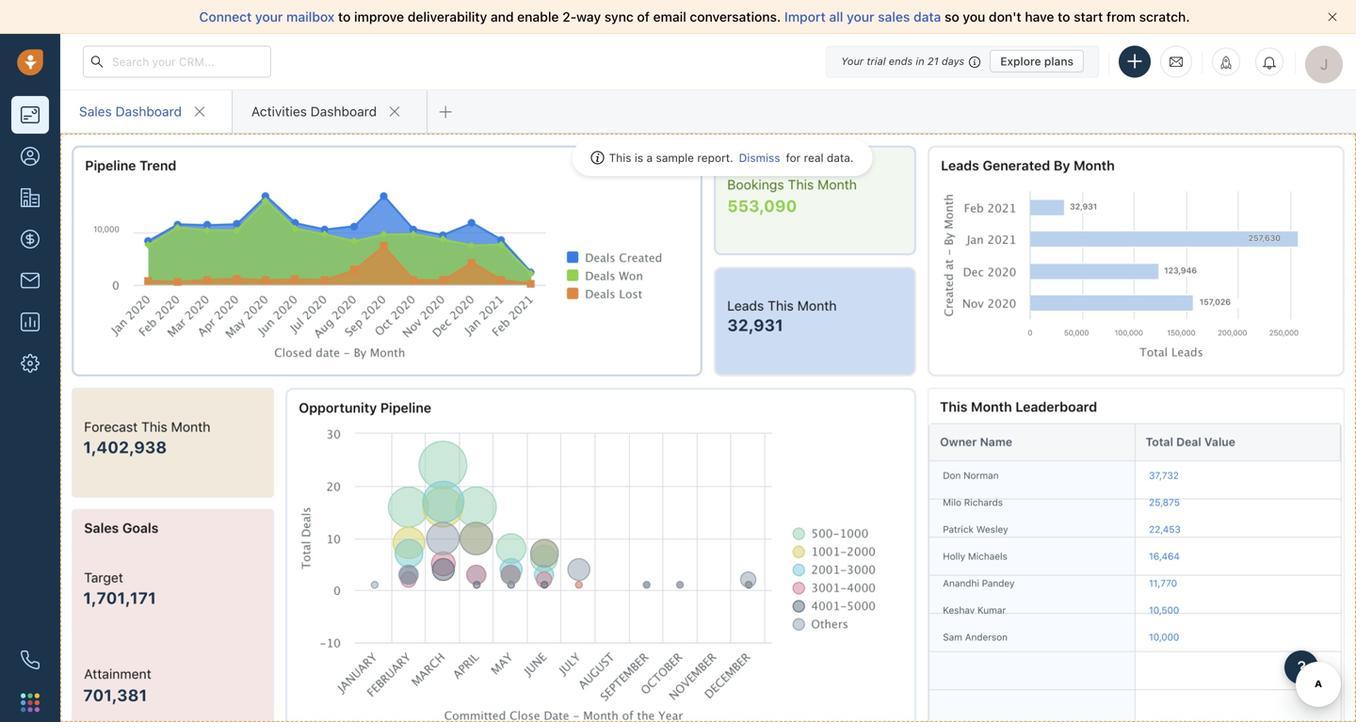 Task type: locate. For each thing, give the bounding box(es) containing it.
1 horizontal spatial to
[[1058, 9, 1071, 24]]

dashboard right the activities
[[311, 104, 377, 119]]

close image
[[1328, 12, 1338, 22]]

0 horizontal spatial dashboard
[[115, 104, 182, 119]]

1 horizontal spatial dashboard
[[311, 104, 377, 119]]

to right mailbox
[[338, 9, 351, 24]]

connect your mailbox link
[[199, 9, 338, 24]]

data.
[[827, 151, 854, 164]]

explore
[[1001, 55, 1041, 68]]

phone image
[[21, 651, 40, 670]]

trial
[[867, 55, 886, 67]]

Search your CRM... text field
[[83, 46, 271, 78]]

your
[[255, 9, 283, 24], [847, 9, 875, 24]]

data
[[914, 9, 941, 24]]

explore plans link
[[990, 50, 1084, 73]]

to
[[338, 9, 351, 24], [1058, 9, 1071, 24]]

dashboard
[[115, 104, 182, 119], [311, 104, 377, 119]]

your left mailbox
[[255, 9, 283, 24]]

what's new image
[[1220, 56, 1233, 69]]

email
[[653, 9, 687, 24]]

sales dashboard
[[79, 104, 182, 119]]

2 your from the left
[[847, 9, 875, 24]]

dashboard for activities dashboard
[[311, 104, 377, 119]]

activities dashboard
[[252, 104, 377, 119]]

start
[[1074, 9, 1103, 24]]

sync
[[605, 9, 634, 24]]

2 dashboard from the left
[[311, 104, 377, 119]]

to left start
[[1058, 9, 1071, 24]]

import
[[785, 9, 826, 24]]

have
[[1025, 9, 1055, 24]]

your right all
[[847, 9, 875, 24]]

1 dashboard from the left
[[115, 104, 182, 119]]

this
[[609, 151, 632, 164]]

1 horizontal spatial your
[[847, 9, 875, 24]]

0 horizontal spatial to
[[338, 9, 351, 24]]

freshworks switcher image
[[21, 694, 40, 712]]

deliverability
[[408, 9, 487, 24]]

enable
[[517, 9, 559, 24]]

from
[[1107, 9, 1136, 24]]

all
[[829, 9, 844, 24]]

dashboard right sales
[[115, 104, 182, 119]]

phone element
[[11, 642, 49, 679]]

report.
[[697, 151, 734, 164]]

real
[[804, 151, 824, 164]]

activities
[[252, 104, 307, 119]]

explore plans
[[1001, 55, 1074, 68]]

connect
[[199, 9, 252, 24]]

way
[[577, 9, 601, 24]]

scratch.
[[1140, 9, 1190, 24]]

1 your from the left
[[255, 9, 283, 24]]

mailbox
[[286, 9, 335, 24]]

0 horizontal spatial your
[[255, 9, 283, 24]]



Task type: describe. For each thing, give the bounding box(es) containing it.
this is a sample report. dismiss for real data.
[[609, 151, 854, 164]]

of
[[637, 9, 650, 24]]

in
[[916, 55, 925, 67]]

your trial ends in 21 days
[[841, 55, 965, 67]]

days
[[942, 55, 965, 67]]

send email image
[[1170, 54, 1183, 70]]

sample
[[656, 151, 694, 164]]

don't
[[989, 9, 1022, 24]]

connect your mailbox to improve deliverability and enable 2-way sync of email conversations. import all your sales data so you don't have to start from scratch.
[[199, 9, 1190, 24]]

1 to from the left
[[338, 9, 351, 24]]

dismiss button
[[734, 149, 786, 167]]

import all your sales data link
[[785, 9, 945, 24]]

plans
[[1045, 55, 1074, 68]]

so
[[945, 9, 960, 24]]

sales
[[79, 104, 112, 119]]

sales
[[878, 9, 910, 24]]

improve
[[354, 9, 404, 24]]

dismiss
[[739, 151, 780, 164]]

for
[[786, 151, 801, 164]]

your
[[841, 55, 864, 67]]

conversations.
[[690, 9, 781, 24]]

21
[[928, 55, 939, 67]]

a
[[647, 151, 653, 164]]

is
[[635, 151, 644, 164]]

2 to from the left
[[1058, 9, 1071, 24]]

dashboard for sales dashboard
[[115, 104, 182, 119]]

and
[[491, 9, 514, 24]]

ends
[[889, 55, 913, 67]]

2-
[[563, 9, 577, 24]]

you
[[963, 9, 986, 24]]



Task type: vqa. For each thing, say whether or not it's contained in the screenshot.
the bottommost are
no



